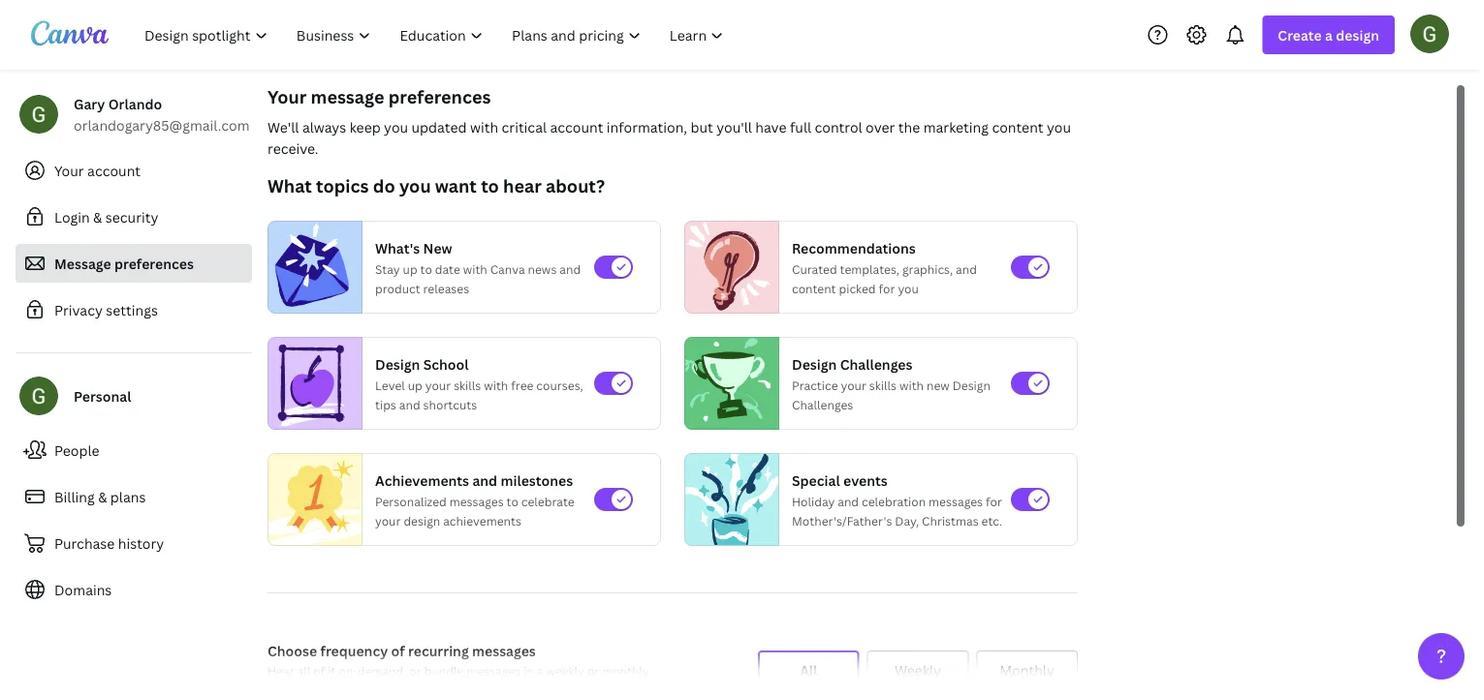 Task type: vqa. For each thing, say whether or not it's contained in the screenshot.
SKILLS
yes



Task type: locate. For each thing, give the bounding box(es) containing it.
messages inside 'achievements and milestones personalized messages to celebrate your design achievements'
[[449, 494, 504, 510]]

& right login
[[93, 208, 102, 226]]

of left it
[[313, 664, 325, 680]]

0 vertical spatial challenges
[[840, 355, 913, 374]]

your up we'll
[[268, 85, 307, 109]]

challenges down picked
[[840, 355, 913, 374]]

for inside recommendations curated templates, graphics, and content picked for you
[[879, 281, 895, 297]]

1 vertical spatial your
[[54, 161, 84, 180]]

0 horizontal spatial your
[[54, 161, 84, 180]]

your down personalized
[[375, 513, 401, 529]]

and
[[560, 261, 581, 277], [956, 261, 977, 277], [399, 397, 420, 413], [472, 472, 497, 490], [838, 494, 859, 510]]

0 vertical spatial of
[[391, 642, 405, 661]]

1 horizontal spatial design
[[792, 355, 837, 374]]

to left the date
[[420, 261, 432, 277]]

1 vertical spatial preferences
[[114, 254, 194, 273]]

content right marketing
[[992, 118, 1044, 136]]

& left plans
[[98, 488, 107, 506]]

preferences inside your message preferences we'll always keep you updated with critical account information, but you'll have full control over the marketing content you receive.
[[388, 85, 491, 109]]

or left bundle
[[409, 664, 421, 680]]

messages inside special events holiday and celebration messages for mother's/father's day, christmas etc.
[[929, 494, 983, 510]]

1 horizontal spatial your
[[425, 378, 451, 394]]

skills left new
[[869, 378, 897, 394]]

and up achievements
[[472, 472, 497, 490]]

graphics,
[[902, 261, 953, 277]]

design up practice
[[792, 355, 837, 374]]

account
[[550, 118, 603, 136], [87, 161, 141, 180]]

and right tips
[[399, 397, 420, 413]]

with left free
[[484, 378, 508, 394]]

1 horizontal spatial to
[[481, 174, 499, 198]]

privacy settings link
[[16, 291, 252, 330]]

your account link
[[16, 151, 252, 190]]

design inside design school level up your skills with free courses, tips and shortcuts
[[375, 355, 420, 374]]

content
[[992, 118, 1044, 136], [792, 281, 836, 297]]

messages
[[449, 494, 504, 510], [929, 494, 983, 510], [472, 642, 536, 661], [467, 664, 521, 680]]

topic image for recommendations
[[685, 221, 771, 314]]

1 horizontal spatial account
[[550, 118, 603, 136]]

2 or from the left
[[587, 664, 599, 680]]

1 horizontal spatial your
[[268, 85, 307, 109]]

what topics do you want to hear about?
[[268, 174, 605, 198]]

to left hear
[[481, 174, 499, 198]]

1 horizontal spatial design
[[1336, 26, 1379, 44]]

your right practice
[[841, 378, 867, 394]]

2 skills from the left
[[869, 378, 897, 394]]

you
[[384, 118, 408, 136], [1047, 118, 1071, 136], [399, 174, 431, 198], [898, 281, 919, 297]]

choose
[[268, 642, 317, 661]]

design for design school
[[375, 355, 420, 374]]

people link
[[16, 431, 252, 470]]

what's new stay up to date with canva news and product releases
[[375, 239, 581, 297]]

messages up in
[[472, 642, 536, 661]]

0 horizontal spatial to
[[420, 261, 432, 277]]

your inside your message preferences we'll always keep you updated with critical account information, but you'll have full control over the marketing content you receive.
[[268, 85, 307, 109]]

account inside your message preferences we'll always keep you updated with critical account information, but you'll have full control over the marketing content you receive.
[[550, 118, 603, 136]]

0 horizontal spatial design
[[404, 513, 440, 529]]

product
[[375, 281, 420, 297]]

purchase
[[54, 535, 115, 553]]

1 horizontal spatial preferences
[[388, 85, 491, 109]]

message
[[311, 85, 384, 109]]

achievements
[[443, 513, 521, 529]]

your up login
[[54, 161, 84, 180]]

0 vertical spatial preferences
[[388, 85, 491, 109]]

with right the date
[[463, 261, 487, 277]]

your inside design challenges practice your skills with new design challenges
[[841, 378, 867, 394]]

of up demand,
[[391, 642, 405, 661]]

design up level
[[375, 355, 420, 374]]

purchase history link
[[16, 524, 252, 563]]

orlandogary85@gmail.com
[[74, 116, 250, 134]]

with left new
[[900, 378, 924, 394]]

1 vertical spatial up
[[408, 378, 422, 394]]

2 vertical spatial to
[[507, 494, 518, 510]]

0 horizontal spatial or
[[409, 664, 421, 680]]

0 vertical spatial your
[[268, 85, 307, 109]]

0 horizontal spatial for
[[879, 281, 895, 297]]

for
[[879, 281, 895, 297], [986, 494, 1002, 510]]

up right stay
[[403, 261, 417, 277]]

your down school
[[425, 378, 451, 394]]

0 horizontal spatial of
[[313, 664, 325, 680]]

1 vertical spatial design
[[404, 513, 440, 529]]

1 horizontal spatial content
[[992, 118, 1044, 136]]

1 horizontal spatial skills
[[869, 378, 897, 394]]

and right news
[[560, 261, 581, 277]]

message
[[54, 254, 111, 273]]

0 vertical spatial account
[[550, 118, 603, 136]]

releases
[[423, 281, 469, 297]]

your
[[268, 85, 307, 109], [54, 161, 84, 180]]

1 horizontal spatial or
[[587, 664, 599, 680]]

skills
[[454, 378, 481, 394], [869, 378, 897, 394]]

weekly
[[546, 664, 584, 680]]

and right graphics,
[[956, 261, 977, 277]]

design challenges practice your skills with new design challenges
[[792, 355, 991, 413]]

topic image left curated on the top right
[[685, 221, 771, 314]]

and inside design school level up your skills with free courses, tips and shortcuts
[[399, 397, 420, 413]]

0 vertical spatial content
[[992, 118, 1044, 136]]

up right level
[[408, 378, 422, 394]]

and up the mother's/father's
[[838, 494, 859, 510]]

topic image for design school
[[269, 337, 354, 430]]

account right critical
[[550, 118, 603, 136]]

1 horizontal spatial for
[[986, 494, 1002, 510]]

0 vertical spatial design
[[1336, 26, 1379, 44]]

messages up achievements
[[449, 494, 504, 510]]

with left critical
[[470, 118, 498, 136]]

design school level up your skills with free courses, tips and shortcuts
[[375, 355, 583, 413]]

topic image left personalized
[[269, 449, 362, 551]]

1 vertical spatial account
[[87, 161, 141, 180]]

1 horizontal spatial a
[[1325, 26, 1333, 44]]

to inside the what's new stay up to date with canva news and product releases
[[420, 261, 432, 277]]

0 vertical spatial a
[[1325, 26, 1333, 44]]

your account
[[54, 161, 141, 180]]

challenges
[[840, 355, 913, 374], [792, 397, 853, 413]]

picked
[[839, 281, 876, 297]]

up inside design school level up your skills with free courses, tips and shortcuts
[[408, 378, 422, 394]]

design right new
[[952, 378, 991, 394]]

topic image left stay
[[269, 221, 354, 314]]

critical
[[502, 118, 547, 136]]

to down milestones
[[507, 494, 518, 510]]

billing & plans link
[[16, 478, 252, 517]]

always
[[302, 118, 346, 136]]

skills up shortcuts
[[454, 378, 481, 394]]

for up "etc."
[[986, 494, 1002, 510]]

recommendations curated templates, graphics, and content picked for you
[[792, 239, 977, 297]]

create a design
[[1278, 26, 1379, 44]]

0 horizontal spatial design
[[375, 355, 420, 374]]

content inside your message preferences we'll always keep you updated with critical account information, but you'll have full control over the marketing content you receive.
[[992, 118, 1044, 136]]

content down curated on the top right
[[792, 281, 836, 297]]

1 vertical spatial to
[[420, 261, 432, 277]]

celebration
[[862, 494, 926, 510]]

0 vertical spatial up
[[403, 261, 417, 277]]

to
[[481, 174, 499, 198], [420, 261, 432, 277], [507, 494, 518, 510]]

etc.
[[982, 513, 1002, 529]]

design right create
[[1336, 26, 1379, 44]]

preferences up updated
[[388, 85, 491, 109]]

0 vertical spatial for
[[879, 281, 895, 297]]

0 horizontal spatial content
[[792, 281, 836, 297]]

0 horizontal spatial skills
[[454, 378, 481, 394]]

and inside the what's new stay up to date with canva news and product releases
[[560, 261, 581, 277]]

on-
[[339, 664, 357, 680]]

1 skills from the left
[[454, 378, 481, 394]]

preferences
[[388, 85, 491, 109], [114, 254, 194, 273]]

1 vertical spatial &
[[98, 488, 107, 506]]

2 horizontal spatial your
[[841, 378, 867, 394]]

topic image left holiday
[[685, 449, 778, 551]]

up inside the what's new stay up to date with canva news and product releases
[[403, 261, 417, 277]]

to inside 'achievements and milestones personalized messages to celebrate your design achievements'
[[507, 494, 518, 510]]

keep
[[350, 118, 381, 136]]

0 vertical spatial &
[[93, 208, 102, 226]]

1 vertical spatial a
[[537, 664, 543, 680]]

your inside design school level up your skills with free courses, tips and shortcuts
[[425, 378, 451, 394]]

account up login & security
[[87, 161, 141, 180]]

topic image for what's new
[[269, 221, 354, 314]]

gary orlando image
[[1410, 14, 1449, 53]]

design for design challenges
[[792, 355, 837, 374]]

your
[[425, 378, 451, 394], [841, 378, 867, 394], [375, 513, 401, 529]]

0 horizontal spatial a
[[537, 664, 543, 680]]

1 vertical spatial of
[[313, 664, 325, 680]]

a right in
[[537, 664, 543, 680]]

messages up 'christmas'
[[929, 494, 983, 510]]

people
[[54, 442, 99, 460]]

design inside 'achievements and milestones personalized messages to celebrate your design achievements'
[[404, 513, 440, 529]]

or
[[409, 664, 421, 680], [587, 664, 599, 680]]

topic image
[[269, 221, 354, 314], [685, 221, 771, 314], [269, 337, 354, 430], [685, 337, 771, 430], [269, 449, 362, 551], [685, 449, 778, 551]]

with inside design challenges practice your skills with new design challenges
[[900, 378, 924, 394]]

to for messages
[[507, 494, 518, 510]]

0 horizontal spatial preferences
[[114, 254, 194, 273]]

with inside the what's new stay up to date with canva news and product releases
[[463, 261, 487, 277]]

billing
[[54, 488, 95, 506]]

all
[[297, 664, 310, 680]]

1 vertical spatial for
[[986, 494, 1002, 510]]

a
[[1325, 26, 1333, 44], [537, 664, 543, 680]]

full
[[790, 118, 811, 136]]

topic image left practice
[[685, 337, 771, 430]]

for down templates,
[[879, 281, 895, 297]]

topic image left tips
[[269, 337, 354, 430]]

challenges down practice
[[792, 397, 853, 413]]

recommendations
[[792, 239, 916, 257]]

hear
[[503, 174, 542, 198]]

a right create
[[1325, 26, 1333, 44]]

what's
[[375, 239, 420, 257]]

demand,
[[357, 664, 407, 680]]

design
[[1336, 26, 1379, 44], [404, 513, 440, 529]]

0 horizontal spatial your
[[375, 513, 401, 529]]

control
[[815, 118, 862, 136]]

day,
[[895, 513, 919, 529]]

domains link
[[16, 571, 252, 610]]

Weekly button
[[867, 651, 969, 690]]

holiday
[[792, 494, 835, 510]]

preferences up privacy settings link
[[114, 254, 194, 273]]

0 vertical spatial to
[[481, 174, 499, 198]]

christmas
[[922, 513, 979, 529]]

up
[[403, 261, 417, 277], [408, 378, 422, 394]]

of
[[391, 642, 405, 661], [313, 664, 325, 680]]

1 vertical spatial content
[[792, 281, 836, 297]]

topics
[[316, 174, 369, 198]]

or right weekly
[[587, 664, 599, 680]]

design down personalized
[[404, 513, 440, 529]]

to for want
[[481, 174, 499, 198]]

2 horizontal spatial to
[[507, 494, 518, 510]]

want
[[435, 174, 477, 198]]



Task type: describe. For each thing, give the bounding box(es) containing it.
what
[[268, 174, 312, 198]]

and inside recommendations curated templates, graphics, and content picked for you
[[956, 261, 977, 277]]

practice
[[792, 378, 838, 394]]

1 vertical spatial challenges
[[792, 397, 853, 413]]

it
[[328, 664, 336, 680]]

your inside 'achievements and milestones personalized messages to celebrate your design achievements'
[[375, 513, 401, 529]]

& for login
[[93, 208, 102, 226]]

Monthly button
[[976, 651, 1078, 690]]

mother's/father's
[[792, 513, 892, 529]]

design inside create a design dropdown button
[[1336, 26, 1379, 44]]

shortcuts
[[423, 397, 477, 413]]

skills inside design challenges practice your skills with new design challenges
[[869, 378, 897, 394]]

you'll
[[717, 118, 752, 136]]

stay
[[375, 261, 400, 277]]

capsule.
[[268, 683, 314, 696]]

2 horizontal spatial design
[[952, 378, 991, 394]]

canva
[[490, 261, 525, 277]]

new
[[423, 239, 452, 257]]

marketing
[[923, 118, 989, 136]]

you inside recommendations curated templates, graphics, and content picked for you
[[898, 281, 919, 297]]

updated
[[412, 118, 467, 136]]

gary orlando orlandogary85@gmail.com
[[74, 95, 250, 134]]

date
[[435, 261, 460, 277]]

but
[[691, 118, 713, 136]]

skills inside design school level up your skills with free courses, tips and shortcuts
[[454, 378, 481, 394]]

about?
[[546, 174, 605, 198]]

privacy settings
[[54, 301, 158, 319]]

and inside 'achievements and milestones personalized messages to celebrate your design achievements'
[[472, 472, 497, 490]]

hear
[[268, 664, 294, 680]]

for inside special events holiday and celebration messages for mother's/father's day, christmas etc.
[[986, 494, 1002, 510]]

messages left in
[[467, 664, 521, 680]]

1 or from the left
[[409, 664, 421, 680]]

history
[[118, 535, 164, 553]]

billing & plans
[[54, 488, 146, 506]]

with inside your message preferences we'll always keep you updated with critical account information, but you'll have full control over the marketing content you receive.
[[470, 118, 498, 136]]

curated
[[792, 261, 837, 277]]

with inside design school level up your skills with free courses, tips and shortcuts
[[484, 378, 508, 394]]

gary
[[74, 95, 105, 113]]

receive.
[[268, 139, 318, 158]]

& for billing
[[98, 488, 107, 506]]

and inside special events holiday and celebration messages for mother's/father's day, christmas etc.
[[838, 494, 859, 510]]

new
[[927, 378, 950, 394]]

choose frequency of recurring messages hear all of it on-demand, or bundle messages in a weekly or monthly capsule.
[[268, 642, 649, 696]]

up for what's
[[403, 261, 417, 277]]

0 horizontal spatial account
[[87, 161, 141, 180]]

up for design
[[408, 378, 422, 394]]

1 horizontal spatial of
[[391, 642, 405, 661]]

orlando
[[108, 95, 162, 113]]

create a design button
[[1262, 16, 1395, 54]]

achievements and milestones personalized messages to celebrate your design achievements
[[375, 472, 574, 529]]

over
[[866, 118, 895, 136]]

login & security link
[[16, 198, 252, 237]]

personal
[[74, 387, 131, 406]]

security
[[105, 208, 158, 226]]

achievements
[[375, 472, 469, 490]]

events
[[843, 472, 888, 490]]

All button
[[758, 651, 859, 690]]

topic image for special events
[[685, 449, 778, 551]]

content inside recommendations curated templates, graphics, and content picked for you
[[792, 281, 836, 297]]

all
[[800, 662, 818, 680]]

level
[[375, 378, 405, 394]]

news
[[528, 261, 557, 277]]

preferences inside "link"
[[114, 254, 194, 273]]

purchase history
[[54, 535, 164, 553]]

recurring
[[408, 642, 469, 661]]

privacy
[[54, 301, 103, 319]]

create
[[1278, 26, 1322, 44]]

we'll
[[268, 118, 299, 136]]

your for message
[[268, 85, 307, 109]]

a inside dropdown button
[[1325, 26, 1333, 44]]

weekly
[[895, 662, 941, 680]]

monthly
[[1000, 662, 1055, 680]]

personalized
[[375, 494, 447, 510]]

settings
[[106, 301, 158, 319]]

the
[[898, 118, 920, 136]]

information,
[[607, 118, 687, 136]]

monthly
[[602, 664, 649, 680]]

have
[[755, 118, 787, 136]]

special events holiday and celebration messages for mother's/father's day, christmas etc.
[[792, 472, 1002, 529]]

free
[[511, 378, 534, 394]]

tips
[[375, 397, 396, 413]]

message preferences link
[[16, 244, 252, 283]]

topic image for achievements and milestones
[[269, 449, 362, 551]]

login
[[54, 208, 90, 226]]

your for account
[[54, 161, 84, 180]]

special
[[792, 472, 840, 490]]

milestones
[[501, 472, 573, 490]]

courses,
[[536, 378, 583, 394]]

top level navigation element
[[132, 16, 740, 54]]

frequency
[[320, 642, 388, 661]]

bundle
[[424, 664, 464, 680]]

do
[[373, 174, 395, 198]]

domains
[[54, 581, 112, 600]]

plans
[[110, 488, 146, 506]]

templates,
[[840, 261, 899, 277]]

login & security
[[54, 208, 158, 226]]

topic image for design challenges
[[685, 337, 771, 430]]

celebrate
[[521, 494, 574, 510]]

a inside choose frequency of recurring messages hear all of it on-demand, or bundle messages in a weekly or monthly capsule.
[[537, 664, 543, 680]]



